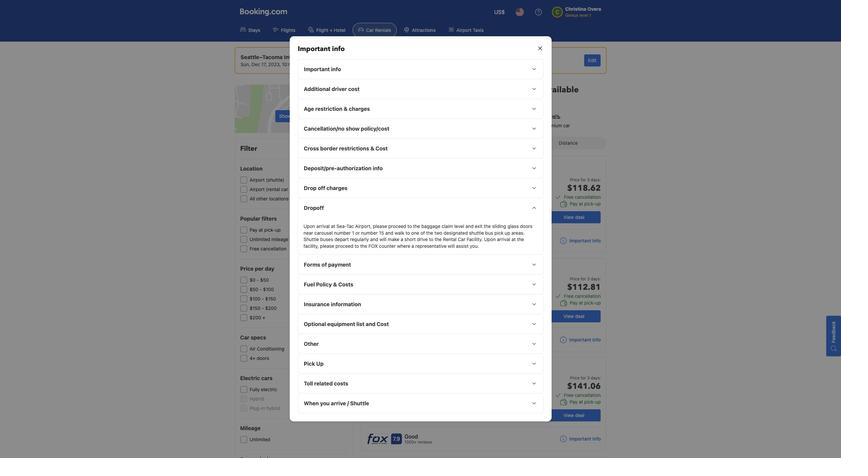 Task type: locate. For each thing, give the bounding box(es) containing it.
up down $112.81
[[595, 300, 601, 306]]

1 view deal from the top
[[564, 214, 584, 220]]

0 vertical spatial proceed
[[388, 223, 406, 229]]

filters
[[335, 145, 347, 151], [262, 216, 277, 222]]

car inside button
[[563, 123, 570, 128]]

tac
[[346, 223, 354, 229]]

days: inside price for 3 days: $112.81
[[591, 276, 601, 281]]

3 product card group from the top
[[361, 357, 607, 451]]

clear
[[316, 145, 328, 151]]

$141.06
[[567, 381, 601, 392]]

seattle–tacoma inside drop-off location element
[[361, 54, 403, 60]]

plug-in hybrid
[[250, 405, 280, 411]]

3 up $112.81
[[587, 276, 590, 281]]

to
[[407, 223, 412, 229], [405, 230, 410, 236], [429, 237, 433, 242], [355, 243, 359, 249]]

free cancellation down '$141.06' at the right bottom of page
[[564, 392, 601, 398]]

international inside "seattle-tacoma international airport shuttle bus"
[[462, 408, 490, 414]]

1 vertical spatial upon
[[484, 237, 496, 242]]

days: up $112.81
[[591, 276, 601, 281]]

pay at pick-up for $118.62
[[570, 201, 601, 207]]

unlimited left mileage
[[250, 236, 270, 242]]

international inside drop-off location element
[[405, 54, 438, 60]]

1 horizontal spatial arrival
[[497, 237, 510, 242]]

days: up '$141.06' at the right bottom of page
[[591, 375, 601, 380]]

for for $141.06
[[581, 375, 586, 380]]

0 vertical spatial product card group
[[361, 156, 607, 253]]

or inside suv jeep cherokee or similar
[[471, 176, 474, 181]]

suv
[[426, 174, 440, 183]]

doors
[[520, 223, 532, 229], [257, 355, 269, 361]]

0 horizontal spatial doors
[[257, 355, 269, 361]]

0 vertical spatial filters
[[335, 145, 347, 151]]

3 3 from the top
[[587, 375, 590, 380]]

suvs
[[368, 123, 380, 128]]

1 vertical spatial proceed
[[335, 243, 353, 249]]

2023,
[[268, 61, 281, 67]]

pay at pick-up for $141.06
[[570, 399, 601, 405]]

& inside 'dropdown button'
[[344, 106, 347, 112]]

2 for from the top
[[581, 276, 586, 281]]

cost for cross border restrictions & cost
[[375, 146, 388, 152]]

1 inside upon arrival at sea-tac airport, please proceed to the baggage claim level and exit the sliding glass doors near carousel number 1 or number 15 and walk to one of the two designated shuttle bus pick up areas. shuttle buses depart regularly and will make a short drive to the rental car facility. upon arrival at the facility, please proceed to the fox counter where a representative will assist you.
[[352, 230, 354, 236]]

product card group containing $118.62
[[361, 156, 607, 253]]

car inside skip to main content element
[[366, 27, 374, 33]]

0 vertical spatial arrival
[[316, 223, 330, 229]]

2 1 small bag from the top
[[493, 388, 518, 393]]

cross
[[304, 146, 319, 152]]

filters right the popular
[[262, 216, 277, 222]]

shuttle up facility,
[[303, 237, 319, 242]]

1 horizontal spatial $50
[[260, 277, 269, 283]]

to down regularly
[[355, 243, 359, 249]]

0 horizontal spatial upon
[[303, 223, 315, 229]]

$50 - $100
[[250, 286, 274, 292]]

bag
[[451, 288, 459, 294], [510, 288, 518, 294], [510, 388, 518, 393]]

price
[[570, 177, 580, 182], [240, 266, 254, 272], [570, 276, 580, 281], [570, 375, 580, 380]]

1 horizontal spatial filters
[[335, 145, 347, 151]]

tacoma inside button
[[444, 309, 461, 315]]

2 3 from the top
[[587, 276, 590, 281]]

important info dialog
[[282, 28, 560, 430]]

skip to main content element
[[0, 0, 841, 42]]

view deal down $118.62
[[564, 214, 584, 220]]

pay at pick-up down '$141.06' at the right bottom of page
[[570, 399, 601, 405]]

up for $118.62
[[595, 201, 601, 207]]

1 horizontal spatial will
[[448, 243, 455, 249]]

insurance information
[[304, 301, 361, 307]]

0 horizontal spatial $50
[[250, 286, 258, 292]]

seattle-tacoma international airport shuttle bus
[[426, 408, 507, 421]]

for inside price for 3 days: $141.06
[[581, 375, 586, 380]]

and inside dropdown button
[[366, 321, 375, 327]]

1 vertical spatial supplied by rc - fox image
[[367, 434, 388, 444]]

pay at pick-up up unlimited mileage
[[250, 227, 281, 233]]

view deal down $112.81
[[564, 313, 584, 319]]

& right restriction
[[344, 106, 347, 112]]

view deal button for $112.81
[[547, 310, 601, 322]]

tacoma inside "seattle-tacoma international airport shuttle bus"
[[444, 408, 461, 414]]

0 vertical spatial tacoma
[[444, 309, 461, 315]]

1 vertical spatial seattle-tacoma international airport button
[[426, 408, 507, 414]]

0 vertical spatial car
[[563, 123, 570, 128]]

pick- up unlimited mileage
[[264, 227, 275, 233]]

airport taxis
[[457, 27, 484, 33]]

2 vertical spatial view deal
[[564, 412, 584, 418]]

proceed up walk
[[388, 223, 406, 229]]

1 horizontal spatial of
[[420, 230, 425, 236]]

- up $150 - $200
[[262, 296, 264, 302]]

unlimited for unlimited
[[250, 437, 270, 442]]

large up insurance information dropdown button
[[438, 288, 450, 294]]

free cancellation for $118.62
[[564, 194, 601, 200]]

2 seattle- from the top
[[426, 408, 444, 414]]

please up 15
[[373, 223, 387, 229]]

suvs button
[[361, 109, 386, 133]]

airport inside skip to main content element
[[457, 27, 472, 33]]

0 vertical spatial large
[[438, 288, 450, 294]]

+ left hotel
[[330, 27, 333, 33]]

1 vertical spatial cars
[[261, 375, 273, 381]]

0 vertical spatial of
[[420, 230, 425, 236]]

$150 up $150 - $200
[[265, 296, 276, 302]]

3 inside price for 3 days: $118.62
[[587, 177, 590, 182]]

0 vertical spatial a
[[401, 237, 403, 242]]

days: up $118.62
[[591, 177, 601, 182]]

2 view deal from the top
[[564, 313, 584, 319]]

2 horizontal spatial shuttle
[[426, 416, 440, 421]]

2
[[434, 388, 437, 393]]

2 vertical spatial &
[[333, 282, 337, 288]]

$200 down "$100 - $150" at the left bottom
[[265, 305, 277, 311]]

1 vertical spatial days:
[[591, 276, 601, 281]]

or up regularly
[[355, 230, 360, 236]]

2 important info button from the top
[[560, 336, 601, 343]]

0 horizontal spatial cars
[[261, 375, 273, 381]]

pay down '$141.06' at the right bottom of page
[[570, 399, 578, 405]]

free cancellation down $112.81
[[564, 293, 601, 299]]

airport
[[457, 27, 472, 33], [318, 54, 337, 60], [439, 54, 458, 60], [250, 177, 265, 183], [250, 186, 265, 192], [491, 309, 507, 315], [491, 408, 507, 414]]

price inside price for 3 days: $141.06
[[570, 375, 580, 380]]

cancellation down $112.81
[[575, 293, 601, 299]]

0 vertical spatial for
[[581, 177, 586, 182]]

3 deal from the top
[[575, 412, 584, 418]]

0 horizontal spatial of
[[321, 262, 327, 268]]

tacoma up bus
[[444, 408, 461, 414]]

1 vertical spatial view deal
[[564, 313, 584, 319]]

deal for $118.62
[[575, 214, 584, 220]]

1 for from the top
[[581, 177, 586, 182]]

1 vertical spatial doors
[[257, 355, 269, 361]]

2 large bags
[[434, 388, 462, 393]]

price inside price for 3 days: $118.62
[[570, 177, 580, 182]]

seattle-tacoma international airport button down the bags
[[426, 408, 507, 414]]

product card group
[[361, 156, 607, 253], [361, 258, 607, 352], [361, 357, 607, 451]]

doors up areas.
[[520, 223, 532, 229]]

proceed down depart
[[335, 243, 353, 249]]

1 vertical spatial unlimited
[[250, 437, 270, 442]]

0 vertical spatial seattle-
[[426, 309, 444, 315]]

+ inside skip to main content element
[[330, 27, 333, 33]]

3 view deal button from the top
[[547, 409, 601, 421]]

1 view deal button from the top
[[547, 211, 601, 223]]

1 horizontal spatial charges
[[349, 106, 370, 112]]

3 view from the top
[[564, 412, 574, 418]]

1 horizontal spatial $100
[[263, 286, 274, 292]]

pick- down $112.81
[[584, 300, 595, 306]]

0 vertical spatial please
[[373, 223, 387, 229]]

flight + hotel
[[316, 27, 345, 33]]

0 horizontal spatial $100
[[250, 296, 261, 302]]

insurance
[[304, 301, 329, 307]]

toll
[[304, 381, 313, 387]]

0 horizontal spatial please
[[320, 243, 334, 249]]

1 vertical spatial cost
[[377, 321, 389, 327]]

shuttle
[[303, 237, 319, 242], [350, 400, 369, 407], [426, 416, 440, 421]]

facility,
[[303, 243, 319, 249]]

cancellation down unlimited mileage
[[261, 246, 287, 252]]

shuttle left bus
[[426, 416, 440, 421]]

will down 15
[[379, 237, 386, 242]]

view deal button down $118.62
[[547, 211, 601, 223]]

1 vertical spatial for
[[581, 276, 586, 281]]

pay down $118.62
[[570, 201, 578, 207]]

1 vertical spatial tacoma
[[444, 408, 461, 414]]

2 vertical spatial deal
[[575, 412, 584, 418]]

you
[[320, 400, 329, 407]]

price inside price for 3 days: $112.81
[[570, 276, 580, 281]]

important info
[[298, 44, 345, 53], [304, 66, 341, 72], [569, 238, 601, 243], [569, 337, 601, 342], [569, 436, 601, 442]]

3 inside price for 3 days: $141.06
[[587, 375, 590, 380]]

0 horizontal spatial car
[[240, 334, 249, 340]]

for up $118.62
[[581, 177, 586, 182]]

seattle- inside button
[[426, 309, 444, 315]]

1 vertical spatial shuttle
[[350, 400, 369, 407]]

2 view deal button from the top
[[547, 310, 601, 322]]

1 horizontal spatial proceed
[[388, 223, 406, 229]]

1 vertical spatial product card group
[[361, 258, 607, 352]]

pick- down $118.62
[[584, 201, 595, 207]]

1 horizontal spatial shuttle
[[350, 400, 369, 407]]

rental
[[443, 237, 456, 242]]

a up where
[[401, 237, 403, 242]]

pick- for $112.81
[[584, 300, 595, 306]]

free down unlimited mileage
[[250, 246, 259, 252]]

car inside upon arrival at sea-tac airport, please proceed to the baggage claim level and exit the sliding glass doors near carousel number 1 or number 15 and walk to one of the two designated shuttle bus pick up areas. shuttle buses depart regularly and will make a short drive to the rental car facility. upon arrival at the facility, please proceed to the fox counter where a representative will assist you.
[[458, 237, 465, 242]]

$150 up $200 +
[[250, 305, 260, 311]]

free for $141.06
[[564, 392, 574, 398]]

- for $100
[[262, 296, 264, 302]]

0 vertical spatial supplied by rc - fox image
[[367, 236, 388, 246]]

seattle-tacoma international airport button down 1 large bag
[[426, 309, 507, 315]]

costs
[[338, 282, 353, 288]]

at left sea-
[[331, 223, 335, 229]]

info inside important info dropdown button
[[331, 66, 341, 72]]

up down '$141.06' at the right bottom of page
[[595, 399, 601, 405]]

1 horizontal spatial car
[[563, 123, 570, 128]]

free down $112.81
[[564, 293, 574, 299]]

free for $112.81
[[564, 293, 574, 299]]

at down areas.
[[511, 237, 516, 242]]

tacoma for seattle-tacoma international airport
[[444, 309, 461, 315]]

0 vertical spatial or
[[471, 176, 474, 181]]

0 vertical spatial view deal button
[[547, 211, 601, 223]]

0 vertical spatial $100
[[263, 286, 274, 292]]

price up $118.62
[[570, 177, 580, 182]]

1 vertical spatial a
[[411, 243, 414, 249]]

2 tacoma from the top
[[444, 408, 461, 414]]

3 for from the top
[[581, 375, 586, 380]]

0 horizontal spatial charges
[[326, 185, 347, 191]]

0 vertical spatial &
[[344, 106, 347, 112]]

premium car
[[543, 123, 570, 128]]

flight + hotel link
[[303, 23, 351, 38]]

2 horizontal spatial &
[[370, 146, 374, 152]]

doors inside upon arrival at sea-tac airport, please proceed to the baggage claim level and exit the sliding glass doors near carousel number 1 or number 15 and walk to one of the two designated shuttle bus pick up areas. shuttle buses depart regularly and will make a short drive to the rental car facility. upon arrival at the facility, please proceed to the fox counter where a representative will assist you.
[[520, 223, 532, 229]]

at down '$141.06' at the right bottom of page
[[579, 399, 583, 405]]

cancellation for $118.62
[[575, 194, 601, 200]]

filters right all
[[335, 145, 347, 151]]

or left similar
[[471, 176, 474, 181]]

2 vertical spatial important info button
[[560, 436, 601, 442]]

pay down $112.81
[[570, 300, 578, 306]]

3 for $112.81
[[587, 276, 590, 281]]

deal down $118.62
[[575, 214, 584, 220]]

price for $118.62
[[570, 177, 580, 182]]

1 vertical spatial deal
[[575, 313, 584, 319]]

cars right 283
[[526, 84, 541, 95]]

costs
[[334, 381, 348, 387]]

view deal for $141.06
[[564, 412, 584, 418]]

0 vertical spatial deal
[[575, 214, 584, 220]]

hybrid
[[250, 396, 264, 402]]

price up $112.81
[[570, 276, 580, 281]]

airport taxis link
[[443, 23, 489, 38]]

3 up $118.62
[[587, 177, 590, 182]]

charges down cost
[[349, 106, 370, 112]]

flights
[[281, 27, 295, 33]]

0 vertical spatial small
[[497, 288, 509, 294]]

of up the drive
[[420, 230, 425, 236]]

car
[[563, 123, 570, 128], [281, 186, 288, 192]]

1 vertical spatial $150
[[250, 305, 260, 311]]

important info inside dropdown button
[[304, 66, 341, 72]]

pay for $118.62
[[570, 201, 578, 207]]

free cancellation down unlimited mileage
[[250, 246, 287, 252]]

0 vertical spatial $200
[[265, 305, 277, 311]]

info
[[332, 44, 345, 53], [331, 66, 341, 72], [373, 165, 383, 171], [593, 238, 601, 243], [593, 337, 601, 342], [593, 436, 601, 442]]

1 deal from the top
[[575, 214, 584, 220]]

0 vertical spatial doors
[[520, 223, 532, 229]]

up inside upon arrival at sea-tac airport, please proceed to the baggage claim level and exit the sliding glass doors near carousel number 1 or number 15 and walk to one of the two designated shuttle bus pick up areas. shuttle buses depart regularly and will make a short drive to the rental car facility. upon arrival at the facility, please proceed to the fox counter where a representative will assist you.
[[505, 230, 510, 236]]

3 up '$141.06' at the right bottom of page
[[587, 375, 590, 380]]

deposit/pre-authorization info
[[304, 165, 383, 171]]

for inside price for 3 days: $112.81
[[581, 276, 586, 281]]

days: for $141.06
[[591, 375, 601, 380]]

unlimited down "mileage" at the left
[[250, 437, 270, 442]]

hybrid
[[266, 405, 280, 411]]

information
[[331, 301, 361, 307]]

international for seattle–tacoma international airport sun, dec 17, 2023, 10:00 am
[[284, 54, 317, 60]]

shuttle inside "seattle-tacoma international airport shuttle bus"
[[426, 416, 440, 421]]

2 days: from the top
[[591, 276, 601, 281]]

1 tacoma from the top
[[444, 309, 461, 315]]

representative
[[415, 243, 446, 249]]

2 deal from the top
[[575, 313, 584, 319]]

days: inside price for 3 days: $141.06
[[591, 375, 601, 380]]

edit button
[[584, 54, 601, 66]]

upon up near
[[303, 223, 315, 229]]

deal down '$141.06' at the right bottom of page
[[575, 412, 584, 418]]

seattle-
[[426, 309, 444, 315], [426, 408, 444, 414]]

1 vertical spatial small
[[497, 388, 509, 393]]

rentals
[[375, 27, 391, 33]]

electric
[[240, 375, 260, 381]]

3 important info button from the top
[[560, 436, 601, 442]]

price up '$141.06' at the right bottom of page
[[570, 375, 580, 380]]

1 seattle-tacoma international airport button from the top
[[426, 309, 507, 315]]

seattle–tacoma international airport sun, dec 17, 2023, 10:00 am
[[241, 54, 337, 67]]

view down $118.62
[[564, 214, 574, 220]]

& left costs at the left of the page
[[333, 282, 337, 288]]

flights link
[[267, 23, 301, 38]]

pick
[[304, 361, 315, 367]]

1 seattle- from the top
[[426, 309, 444, 315]]

free down '$141.06' at the right bottom of page
[[564, 392, 574, 398]]

pick-
[[584, 201, 595, 207], [264, 227, 275, 233], [584, 300, 595, 306], [584, 399, 595, 405]]

1 vertical spatial please
[[320, 243, 334, 249]]

(shuttle)
[[266, 177, 284, 183]]

- for $50
[[260, 286, 262, 292]]

please down buses
[[320, 243, 334, 249]]

1 vertical spatial 1 small bag
[[493, 388, 518, 393]]

$118.62
[[567, 183, 601, 194]]

pay for $112.81
[[570, 300, 578, 306]]

1 important info button from the top
[[560, 237, 601, 244]]

deal for $141.06
[[575, 412, 584, 418]]

0 horizontal spatial number
[[334, 230, 351, 236]]

other
[[304, 341, 319, 347]]

view deal for $118.62
[[564, 214, 584, 220]]

suv jeep cherokee or similar
[[426, 174, 488, 183]]

deposit/pre-
[[304, 165, 337, 171]]

charges right off
[[326, 185, 347, 191]]

1 vertical spatial charges
[[326, 185, 347, 191]]

pick- for $141.06
[[584, 399, 595, 405]]

cost right list
[[377, 321, 389, 327]]

2 product card group from the top
[[361, 258, 607, 352]]

0 vertical spatial view
[[564, 214, 574, 220]]

drop off charges
[[304, 185, 347, 191]]

0 horizontal spatial shuttle
[[303, 237, 319, 242]]

car left specs
[[240, 334, 249, 340]]

for up '$141.06' at the right bottom of page
[[581, 375, 586, 380]]

0 horizontal spatial filters
[[262, 216, 277, 222]]

0 vertical spatial seattle-tacoma international airport button
[[426, 309, 507, 315]]

view for $112.81
[[564, 313, 574, 319]]

1 horizontal spatial &
[[344, 106, 347, 112]]

regularly
[[350, 237, 369, 242]]

seattle- inside "seattle-tacoma international airport shuttle bus"
[[426, 408, 444, 414]]

0 vertical spatial +
[[330, 27, 333, 33]]

0 vertical spatial shuttle
[[303, 237, 319, 242]]

3 inside price for 3 days: $112.81
[[587, 276, 590, 281]]

pay at pick-up
[[570, 201, 601, 207], [250, 227, 281, 233], [570, 300, 601, 306], [570, 399, 601, 405]]

for up $112.81
[[581, 276, 586, 281]]

sun,
[[241, 61, 250, 67]]

1 vertical spatial important info button
[[560, 336, 601, 343]]

seattle–tacoma inside seattle–tacoma international airport sun, dec 17, 2023, 10:00 am
[[241, 54, 283, 60]]

car right "premium"
[[563, 123, 570, 128]]

pay at pick-up down $118.62
[[570, 201, 601, 207]]

free cancellation for $112.81
[[564, 293, 601, 299]]

doors down air conditioning on the left bottom of page
[[257, 355, 269, 361]]

search summary element
[[235, 47, 607, 74]]

1 view from the top
[[564, 214, 574, 220]]

international
[[284, 54, 317, 60], [405, 54, 438, 60], [423, 84, 473, 95], [462, 309, 490, 315], [462, 408, 490, 414]]

- down "$0 - $50"
[[260, 286, 262, 292]]

2 vertical spatial shuttle
[[426, 416, 440, 421]]

per
[[255, 266, 264, 272]]

view deal for $112.81
[[564, 313, 584, 319]]

free cancellation for $141.06
[[564, 392, 601, 398]]

international for seattle–tacoma international airport
[[405, 54, 438, 60]]

days: inside price for 3 days: $118.62
[[591, 177, 601, 182]]

-
[[257, 277, 259, 283], [260, 286, 262, 292], [262, 296, 264, 302], [262, 305, 264, 311]]

&
[[344, 106, 347, 112], [370, 146, 374, 152], [333, 282, 337, 288]]

1 vertical spatial $200
[[250, 315, 261, 320]]

upon down bus at the bottom right
[[484, 237, 496, 242]]

1 vertical spatial view deal button
[[547, 310, 601, 322]]

1 unlimited from the top
[[250, 236, 270, 242]]

sort by element
[[380, 137, 607, 149]]

car up assist
[[458, 237, 465, 242]]

international inside seattle–tacoma international airport sun, dec 17, 2023, 10:00 am
[[284, 54, 317, 60]]

the down baggage
[[426, 230, 433, 236]]

cost right sort
[[375, 146, 388, 152]]

the down two at the right bottom of page
[[435, 237, 442, 242]]

a down short
[[411, 243, 414, 249]]

0 vertical spatial view deal
[[564, 214, 584, 220]]

$100 up "$100 - $150" at the left bottom
[[263, 286, 274, 292]]

1 vertical spatial view
[[564, 313, 574, 319]]

shuttle inside dropdown button
[[350, 400, 369, 407]]

1 horizontal spatial +
[[330, 27, 333, 33]]

1 horizontal spatial car
[[366, 27, 374, 33]]

shuttle inside upon arrival at sea-tac airport, please proceed to the baggage claim level and exit the sliding glass doors near carousel number 1 or number 15 and walk to one of the two designated shuttle bus pick up areas. shuttle buses depart regularly and will make a short drive to the rental car facility. upon arrival at the facility, please proceed to the fox counter where a representative will assist you.
[[303, 237, 319, 242]]

insurance information button
[[298, 295, 543, 314]]

attractions
[[412, 27, 436, 33]]

1 vertical spatial seattle-
[[426, 408, 444, 414]]

1 product card group from the top
[[361, 156, 607, 253]]

of right forms
[[321, 262, 327, 268]]

arrive
[[331, 400, 346, 407]]

0 vertical spatial important info button
[[560, 237, 601, 244]]

price for 3 days: $112.81
[[567, 276, 601, 293]]

view deal button
[[547, 211, 601, 223], [547, 310, 601, 322], [547, 409, 601, 421]]

the down regularly
[[360, 243, 367, 249]]

0 horizontal spatial a
[[401, 237, 403, 242]]

for inside price for 3 days: $118.62
[[581, 177, 586, 182]]

0 horizontal spatial or
[[355, 230, 360, 236]]

restrictions
[[339, 146, 369, 152]]

international for seattle–tacoma international airport: 283 cars available
[[423, 84, 473, 95]]

2 vertical spatial view deal button
[[547, 409, 601, 421]]

3 for $141.06
[[587, 375, 590, 380]]

airport inside button
[[491, 309, 507, 315]]

supplied by rc - fox image
[[367, 236, 388, 246], [367, 434, 388, 444]]

cancellation/no show policy/cost button
[[298, 119, 543, 138]]

specs
[[251, 334, 266, 340]]

international inside button
[[462, 309, 490, 315]]

$50 down the $0
[[250, 286, 258, 292]]

number down airport,
[[361, 230, 378, 236]]

two
[[434, 230, 442, 236]]

2 vertical spatial product card group
[[361, 357, 607, 451]]

view deal button down $112.81
[[547, 310, 601, 322]]

3 view deal from the top
[[564, 412, 584, 418]]

of
[[420, 230, 425, 236], [321, 262, 327, 268]]

depart
[[334, 237, 349, 242]]

upon
[[303, 223, 315, 229], [484, 237, 496, 242]]

car for car specs
[[240, 334, 249, 340]]

$0
[[250, 277, 255, 283]]

1 3 from the top
[[587, 177, 590, 182]]

1 vertical spatial filters
[[262, 216, 277, 222]]

for for $112.81
[[581, 276, 586, 281]]

edit
[[588, 57, 597, 63]]

3 days: from the top
[[591, 375, 601, 380]]

2 view from the top
[[564, 313, 574, 319]]

0 vertical spatial cars
[[526, 84, 541, 95]]

price left per
[[240, 266, 254, 272]]

important info button
[[560, 237, 601, 244], [560, 336, 601, 343], [560, 436, 601, 442]]

shuttle right /
[[350, 400, 369, 407]]

cancellation down $118.62
[[575, 194, 601, 200]]

2 unlimited from the top
[[250, 437, 270, 442]]

2 vertical spatial car
[[240, 334, 249, 340]]

glass
[[507, 223, 519, 229]]

view deal down '$141.06' at the right bottom of page
[[564, 412, 584, 418]]

1 days: from the top
[[591, 177, 601, 182]]

view down $112.81
[[564, 313, 574, 319]]

airport,
[[355, 223, 371, 229]]

cancellation for $112.81
[[575, 293, 601, 299]]

0 horizontal spatial +
[[262, 315, 265, 320]]

important
[[298, 44, 330, 53], [304, 66, 330, 72], [569, 238, 591, 243], [569, 337, 591, 342], [569, 436, 591, 442]]



Task type: describe. For each thing, give the bounding box(es) containing it.
price for 3 days: $141.06
[[567, 375, 601, 392]]

premium car button
[[536, 109, 577, 133]]

show on map button
[[235, 85, 353, 133]]

cherokee
[[451, 176, 469, 181]]

deposit/pre-authorization info button
[[298, 159, 543, 178]]

policy
[[316, 282, 332, 288]]

seattle–tacoma for seattle–tacoma international airport sun, dec 17, 2023, 10:00 am
[[241, 54, 283, 60]]

the up bus at the bottom right
[[484, 223, 491, 229]]

at down $112.81
[[579, 300, 583, 306]]

at down popular filters
[[259, 227, 263, 233]]

center)
[[289, 186, 305, 192]]

0 horizontal spatial car
[[281, 186, 288, 192]]

airport inside drop-off location element
[[439, 54, 458, 60]]

popular filters
[[240, 216, 277, 222]]

charges inside age restriction & charges 'dropdown button'
[[349, 106, 370, 112]]

pick-up date element
[[241, 61, 337, 68]]

1 vertical spatial $100
[[250, 296, 261, 302]]

10:00
[[282, 61, 294, 67]]

1 horizontal spatial $200
[[265, 305, 277, 311]]

unlimited mileage
[[250, 236, 288, 242]]

pay at pick-up for $112.81
[[570, 300, 601, 306]]

cancellation for $141.06
[[575, 392, 601, 398]]

0 horizontal spatial proceed
[[335, 243, 353, 249]]

price for $112.81
[[570, 276, 580, 281]]

to up one
[[407, 223, 412, 229]]

car for car rentals
[[366, 27, 374, 33]]

days: for $118.62
[[591, 177, 601, 182]]

available
[[543, 84, 579, 95]]

payment
[[328, 262, 351, 268]]

important info button
[[298, 60, 543, 79]]

info inside deposit/pre-authorization info dropdown button
[[373, 165, 383, 171]]

car specs
[[240, 334, 266, 340]]

seattle–tacoma international airport group
[[241, 53, 337, 68]]

price for 3 days: $118.62
[[567, 177, 601, 194]]

other
[[256, 196, 268, 201]]

sea-
[[336, 223, 346, 229]]

3 for $118.62
[[587, 177, 590, 182]]

cost
[[348, 86, 359, 92]]

optional equipment list and cost button
[[298, 315, 543, 334]]

dropoff
[[304, 205, 324, 211]]

toll related costs button
[[298, 374, 543, 393]]

important info button for $112.81
[[560, 336, 601, 343]]

border
[[320, 146, 338, 152]]

up up mileage
[[275, 227, 281, 233]]

charges inside the drop off charges dropdown button
[[326, 185, 347, 191]]

0 vertical spatial $50
[[260, 277, 269, 283]]

to up representative
[[429, 237, 433, 242]]

cost for optional equipment list and cost
[[377, 321, 389, 327]]

large for bag
[[438, 288, 450, 294]]

in
[[261, 405, 265, 411]]

for for $118.62
[[581, 177, 586, 182]]

filters inside button
[[335, 145, 347, 151]]

related
[[314, 381, 333, 387]]

the up one
[[413, 223, 420, 229]]

popular
[[240, 216, 260, 222]]

deal for $112.81
[[575, 313, 584, 319]]

buses
[[320, 237, 333, 242]]

when you arrive / shuttle
[[304, 400, 369, 407]]

airport inside seattle–tacoma international airport sun, dec 17, 2023, 10:00 am
[[318, 54, 337, 60]]

fully electric
[[250, 386, 277, 392]]

hotel
[[334, 27, 345, 33]]

stays
[[248, 27, 260, 33]]

or inside upon arrival at sea-tac airport, please proceed to the baggage claim level and exit the sliding glass doors near carousel number 1 or number 15 and walk to one of the two designated shuttle bus pick up areas. shuttle buses depart regularly and will make a short drive to the rental car facility. upon arrival at the facility, please proceed to the fox counter where a representative will assist you.
[[355, 230, 360, 236]]

seattle-tacoma international airport
[[426, 309, 507, 315]]

restriction
[[315, 106, 342, 112]]

15
[[379, 230, 384, 236]]

day
[[265, 266, 274, 272]]

taxis
[[473, 27, 484, 33]]

& for costs
[[333, 282, 337, 288]]

level
[[454, 223, 464, 229]]

airport:
[[475, 84, 506, 95]]

similar
[[476, 176, 488, 181]]

seattle- for seattle-tacoma international airport
[[426, 309, 444, 315]]

you.
[[470, 243, 479, 249]]

sort by
[[361, 140, 377, 146]]

shuttle for when
[[350, 400, 369, 407]]

designated
[[444, 230, 468, 236]]

/
[[347, 400, 349, 407]]

2 number from the left
[[361, 230, 378, 236]]

when
[[304, 400, 319, 407]]

view deal button for $118.62
[[547, 211, 601, 223]]

large for bags
[[438, 388, 450, 393]]

pay down the popular
[[250, 227, 257, 233]]

dropoff button
[[298, 198, 543, 218]]

seattle–tacoma for seattle–tacoma international airport: 283 cars available
[[361, 84, 421, 95]]

1 horizontal spatial $150
[[265, 296, 276, 302]]

0 vertical spatial will
[[379, 237, 386, 242]]

(rental
[[266, 186, 280, 192]]

1 horizontal spatial cars
[[526, 84, 541, 95]]

1 small from the top
[[497, 288, 509, 294]]

important inside dropdown button
[[304, 66, 330, 72]]

seattle–tacoma for seattle–tacoma international airport
[[361, 54, 403, 60]]

important info button for $141.06
[[560, 436, 601, 442]]

4+ doors
[[250, 355, 269, 361]]

view for $141.06
[[564, 412, 574, 418]]

jeep
[[441, 176, 450, 181]]

cross border restrictions & cost button
[[298, 139, 543, 158]]

and left the exit
[[465, 223, 473, 229]]

feedback
[[831, 321, 836, 343]]

premium
[[543, 123, 562, 128]]

bus
[[441, 416, 448, 421]]

1 supplied by rc - fox image from the top
[[367, 236, 388, 246]]

airport inside "seattle-tacoma international airport shuttle bus"
[[491, 408, 507, 414]]

flight
[[316, 27, 328, 33]]

1 horizontal spatial please
[[373, 223, 387, 229]]

$150 - $200
[[250, 305, 277, 311]]

carousel
[[314, 230, 333, 236]]

view deal button for $141.06
[[547, 409, 601, 421]]

pick-up location element
[[241, 53, 337, 61]]

of inside upon arrival at sea-tac airport, please proceed to the baggage claim level and exit the sliding glass doors near carousel number 1 or number 15 and walk to one of the two designated shuttle bus pick up areas. shuttle buses depart regularly and will make a short drive to the rental car facility. upon arrival at the facility, please proceed to the fox counter where a representative will assist you.
[[420, 230, 425, 236]]

- for $150
[[262, 305, 264, 311]]

283
[[508, 84, 524, 95]]

1 horizontal spatial upon
[[484, 237, 496, 242]]

2 seattle-tacoma international airport button from the top
[[426, 408, 507, 414]]

$0 - $50
[[250, 277, 269, 283]]

1 vertical spatial arrival
[[497, 237, 510, 242]]

1 large bag
[[434, 288, 459, 294]]

drop-off location element
[[361, 53, 458, 61]]

where
[[397, 243, 410, 249]]

17,
[[261, 61, 267, 67]]

short
[[404, 237, 416, 242]]

seattle- for seattle-tacoma international airport shuttle bus
[[426, 408, 444, 414]]

seattle–tacoma international airport
[[361, 54, 458, 60]]

areas.
[[511, 230, 525, 236]]

walk
[[394, 230, 404, 236]]

- for $0
[[257, 277, 259, 283]]

attractions link
[[398, 23, 441, 38]]

& for charges
[[344, 106, 347, 112]]

product card group containing $112.81
[[361, 258, 607, 352]]

near
[[303, 230, 313, 236]]

pick up button
[[298, 354, 543, 374]]

+ for flight
[[330, 27, 333, 33]]

the down areas.
[[517, 237, 524, 242]]

drop
[[304, 185, 316, 191]]

at down $118.62
[[579, 201, 583, 207]]

product card group containing $141.06
[[361, 357, 607, 451]]

toll related costs
[[304, 381, 348, 387]]

pick- for $118.62
[[584, 201, 595, 207]]

by
[[372, 140, 377, 146]]

stays link
[[235, 23, 266, 38]]

conditioning
[[257, 346, 284, 352]]

1 vertical spatial will
[[448, 243, 455, 249]]

free for $118.62
[[564, 194, 574, 200]]

shuttle for seattle-
[[426, 416, 440, 421]]

up for $141.06
[[595, 399, 601, 405]]

0 horizontal spatial arrival
[[316, 223, 330, 229]]

bags
[[452, 388, 462, 393]]

one
[[411, 230, 419, 236]]

upon arrival at sea-tac airport, please proceed to the baggage claim level and exit the sliding glass doors near carousel number 1 or number 15 and walk to one of the two designated shuttle bus pick up areas. shuttle buses depart regularly and will make a short drive to the rental car facility. upon arrival at the facility, please proceed to the fox counter where a representative will assist you.
[[303, 223, 532, 249]]

location
[[240, 166, 263, 172]]

1 1 small bag from the top
[[493, 288, 518, 294]]

cancellation/no show policy/cost
[[304, 126, 389, 132]]

fox
[[368, 243, 378, 249]]

and right 15
[[385, 230, 393, 236]]

locations
[[269, 196, 289, 201]]

feedback button
[[826, 316, 841, 356]]

tacoma for seattle-tacoma international airport shuttle bus
[[444, 408, 461, 414]]

price for $141.06
[[570, 375, 580, 380]]

0 horizontal spatial $200
[[250, 315, 261, 320]]

pay for $141.06
[[570, 399, 578, 405]]

make
[[388, 237, 399, 242]]

view for $118.62
[[564, 214, 574, 220]]

up for $112.81
[[595, 300, 601, 306]]

filter
[[240, 144, 257, 153]]

1 vertical spatial $50
[[250, 286, 258, 292]]

+ for $200
[[262, 315, 265, 320]]

cross border restrictions & cost
[[304, 146, 388, 152]]

am
[[296, 61, 303, 67]]

and up fox
[[370, 237, 378, 242]]

2 supplied by rc - fox image from the top
[[367, 434, 388, 444]]

counter
[[379, 243, 396, 249]]

all other locations
[[250, 196, 289, 201]]

unlimited for unlimited mileage
[[250, 236, 270, 242]]

1 vertical spatial &
[[370, 146, 374, 152]]

days: for $112.81
[[591, 276, 601, 281]]

2 small from the top
[[497, 388, 509, 393]]

of inside dropdown button
[[321, 262, 327, 268]]

to up short
[[405, 230, 410, 236]]

1 number from the left
[[334, 230, 351, 236]]

air
[[250, 346, 256, 352]]



Task type: vqa. For each thing, say whether or not it's contained in the screenshot.


